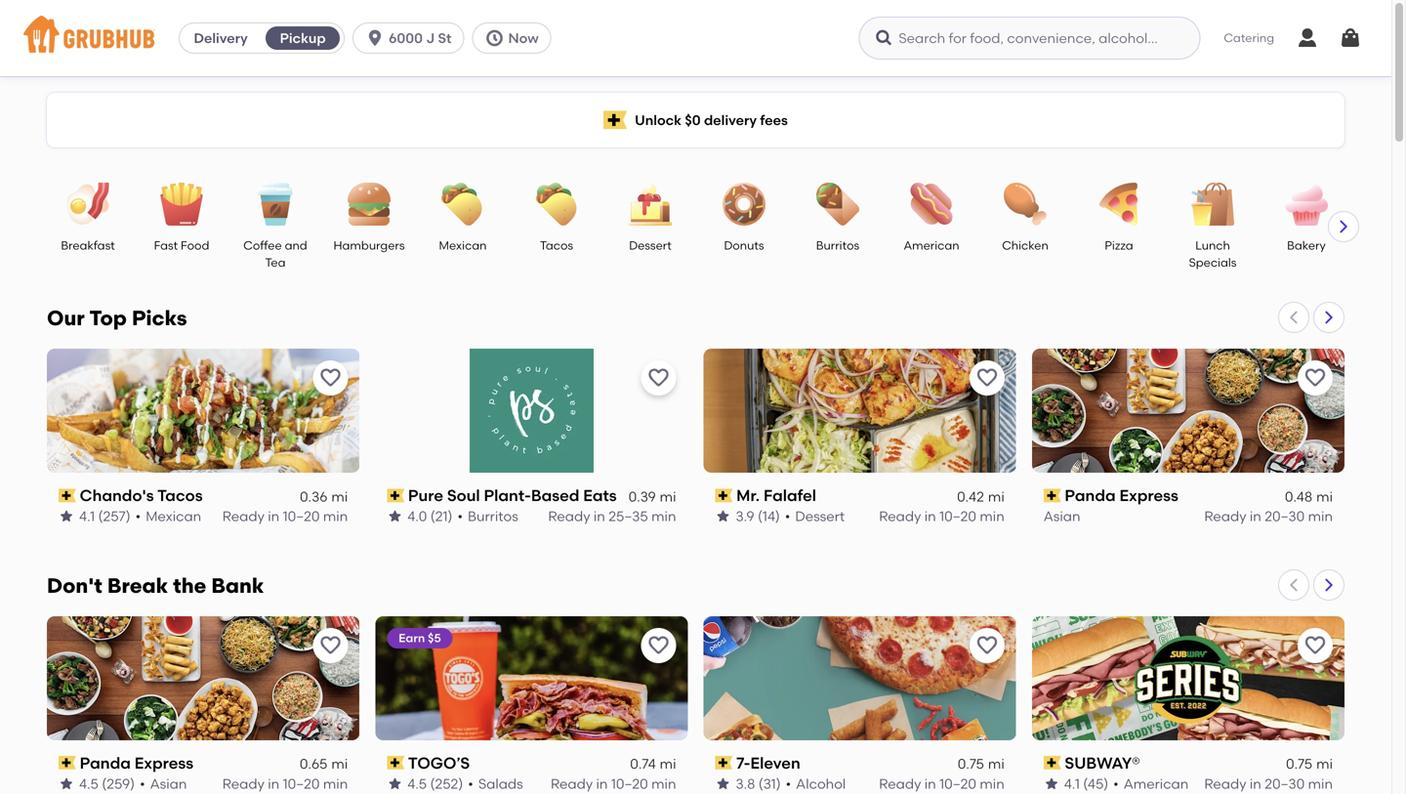 Task type: locate. For each thing, give the bounding box(es) containing it.
dessert
[[629, 238, 672, 253], [796, 508, 845, 525]]

0.75
[[958, 756, 985, 773], [1287, 756, 1313, 773]]

soul
[[447, 486, 480, 505]]

american down subway®
[[1124, 776, 1189, 792]]

2 0.75 from the left
[[1287, 756, 1313, 773]]

1 horizontal spatial express
[[1120, 486, 1179, 505]]

delivery
[[704, 112, 757, 128]]

4.1
[[79, 508, 95, 525], [1065, 776, 1081, 792]]

pure soul plant-based eats
[[408, 486, 617, 505]]

4.5 left (259)
[[79, 776, 99, 792]]

subscription pass image
[[716, 489, 733, 502], [1044, 489, 1061, 502], [387, 756, 404, 770], [716, 756, 733, 770], [1044, 756, 1061, 770]]

caret right icon image for our top picks
[[1322, 310, 1338, 325]]

asian
[[1044, 508, 1081, 525], [150, 776, 187, 792]]

ready for • american
[[1205, 776, 1247, 792]]

0 horizontal spatial panda express
[[80, 754, 194, 773]]

save this restaurant button
[[313, 361, 348, 396], [641, 361, 677, 396], [970, 361, 1005, 396], [1298, 361, 1334, 396], [313, 628, 348, 663], [641, 628, 677, 663], [970, 628, 1005, 663], [1298, 628, 1334, 663]]

0 vertical spatial panda express logo image
[[1033, 349, 1345, 473]]

0.75 for 7-eleven
[[958, 756, 985, 773]]

• for subway®
[[1114, 776, 1119, 792]]

picks
[[132, 306, 187, 331]]

2 ready in 20–30 min from the top
[[1205, 776, 1334, 792]]

mi for • salads
[[660, 756, 677, 773]]

0 horizontal spatial express
[[135, 754, 194, 773]]

star icon image for panda express
[[59, 776, 74, 792]]

0.36
[[300, 488, 328, 505]]

4.1 for chando's tacos
[[79, 508, 95, 525]]

4.5 left the (252)
[[408, 776, 427, 792]]

0 vertical spatial caret left icon image
[[1287, 310, 1302, 325]]

• right the (252)
[[468, 776, 474, 792]]

caret left icon image for our top picks
[[1287, 310, 1302, 325]]

dessert down falafel
[[796, 508, 845, 525]]

1 vertical spatial dessert
[[796, 508, 845, 525]]

1 vertical spatial caret left icon image
[[1287, 577, 1302, 593]]

1 vertical spatial panda express logo image
[[47, 616, 360, 740]]

in for • asian
[[268, 776, 280, 792]]

6000
[[389, 30, 423, 46]]

ready
[[222, 508, 265, 525], [548, 508, 591, 525], [880, 508, 922, 525], [1205, 508, 1247, 525], [222, 776, 265, 792], [551, 776, 593, 792], [880, 776, 922, 792], [1205, 776, 1247, 792]]

4.5 for togo's
[[408, 776, 427, 792]]

1 horizontal spatial panda express logo image
[[1033, 349, 1345, 473]]

togo's
[[408, 754, 470, 773]]

min for • american
[[1309, 776, 1334, 792]]

burritos down plant-
[[468, 508, 519, 525]]

0 horizontal spatial 0.75 mi
[[958, 756, 1005, 773]]

in for • salads
[[596, 776, 608, 792]]

chando's tacos
[[80, 486, 203, 505]]

subscription pass image left mr.
[[716, 489, 733, 502]]

caret left icon image for don't break the bank
[[1287, 577, 1302, 593]]

burritos image
[[804, 183, 872, 226]]

subscription pass image
[[59, 489, 76, 502], [387, 489, 404, 502], [59, 756, 76, 770]]

10–20 for eleven
[[940, 776, 977, 792]]

breakfast
[[61, 238, 115, 253]]

0 horizontal spatial svg image
[[366, 28, 385, 48]]

lunch
[[1196, 238, 1231, 253]]

(45)
[[1084, 776, 1109, 792]]

subscription pass image left 7-
[[716, 756, 733, 770]]

min
[[323, 508, 348, 525], [652, 508, 677, 525], [980, 508, 1005, 525], [1309, 508, 1334, 525], [323, 776, 348, 792], [652, 776, 677, 792], [980, 776, 1005, 792], [1309, 776, 1334, 792]]

1 ready in 20–30 min from the top
[[1205, 508, 1334, 525]]

save this restaurant button for • american
[[1298, 628, 1334, 663]]

caret right icon image
[[1337, 219, 1352, 234], [1322, 310, 1338, 325], [1322, 577, 1338, 593]]

ready in 20–30 min
[[1205, 508, 1334, 525], [1205, 776, 1334, 792]]

1 vertical spatial burritos
[[468, 508, 519, 525]]

0 horizontal spatial panda express logo image
[[47, 616, 360, 740]]

20–30
[[1265, 508, 1306, 525], [1265, 776, 1306, 792]]

• right (21)
[[458, 508, 463, 525]]

don't
[[47, 573, 102, 598]]

25–35
[[609, 508, 649, 525]]

ready for • mexican
[[222, 508, 265, 525]]

1 vertical spatial panda express
[[80, 754, 194, 773]]

top
[[89, 306, 127, 331]]

caret left icon image
[[1287, 310, 1302, 325], [1287, 577, 1302, 593]]

0 vertical spatial caret right icon image
[[1337, 219, 1352, 234]]

1 vertical spatial 4.1
[[1065, 776, 1081, 792]]

0.42 mi
[[958, 488, 1005, 505]]

tacos down tacos image
[[540, 238, 574, 253]]

• right (45)
[[1114, 776, 1119, 792]]

1 vertical spatial panda
[[80, 754, 131, 773]]

star icon image left 3.8
[[716, 776, 731, 792]]

2 4.5 from the left
[[408, 776, 427, 792]]

1 vertical spatial express
[[135, 754, 194, 773]]

7-eleven logo image
[[704, 616, 1017, 740]]

(21)
[[431, 508, 453, 525]]

1 horizontal spatial mexican
[[439, 238, 487, 253]]

panda for ready in 10–20 min
[[80, 754, 131, 773]]

breakfast image
[[54, 183, 122, 226]]

star icon image for 7-eleven
[[716, 776, 731, 792]]

save this restaurant image for • burritos
[[647, 366, 671, 390]]

(252)
[[430, 776, 463, 792]]

alcohol
[[796, 776, 846, 792]]

1 0.75 from the left
[[958, 756, 985, 773]]

save this restaurant image
[[319, 366, 342, 390], [647, 366, 671, 390], [976, 366, 999, 390], [1304, 366, 1328, 390], [319, 634, 342, 657], [976, 634, 999, 657], [1304, 634, 1328, 657]]

1 vertical spatial 20–30
[[1265, 776, 1306, 792]]

in for • alcohol
[[925, 776, 937, 792]]

ready for • alcohol
[[880, 776, 922, 792]]

caret left icon image down 0.48
[[1287, 577, 1302, 593]]

min for • mexican
[[323, 508, 348, 525]]

• right (259)
[[140, 776, 145, 792]]

save this restaurant button for • asian
[[313, 628, 348, 663]]

subscription pass image left togo's
[[387, 756, 404, 770]]

1 vertical spatial american
[[1124, 776, 1189, 792]]

1 horizontal spatial asian
[[1044, 508, 1081, 525]]

save this restaurant image for • asian
[[319, 634, 342, 657]]

star icon image for chando's tacos
[[59, 509, 74, 524]]

1 vertical spatial asian
[[150, 776, 187, 792]]

st
[[438, 30, 452, 46]]

in for • burritos
[[594, 508, 606, 525]]

1 horizontal spatial panda express
[[1065, 486, 1179, 505]]

0 horizontal spatial 4.5
[[79, 776, 99, 792]]

0 horizontal spatial svg image
[[485, 28, 505, 48]]

caret right icon image for don't break the bank
[[1322, 577, 1338, 593]]

• right (14)
[[785, 508, 791, 525]]

chando's
[[80, 486, 154, 505]]

• down 'chando's tacos' at the bottom left of the page
[[135, 508, 141, 525]]

tacos
[[540, 238, 574, 253], [157, 486, 203, 505]]

4.1 left (257)
[[79, 508, 95, 525]]

2 horizontal spatial svg image
[[1340, 26, 1363, 50]]

1 0.75 mi from the left
[[958, 756, 1005, 773]]

• salads
[[468, 776, 523, 792]]

0 vertical spatial dessert
[[629, 238, 672, 253]]

3.9
[[736, 508, 755, 525]]

0.75 mi for subway®
[[1287, 756, 1334, 773]]

• dessert
[[785, 508, 845, 525]]

1 4.5 from the left
[[79, 776, 99, 792]]

main navigation navigation
[[0, 0, 1392, 76]]

0 vertical spatial ready in 20–30 min
[[1205, 508, 1334, 525]]

1 horizontal spatial 0.75
[[1287, 756, 1313, 773]]

delivery
[[194, 30, 248, 46]]

tacos up • mexican
[[157, 486, 203, 505]]

svg image
[[366, 28, 385, 48], [875, 28, 894, 48]]

star icon image left 4.0
[[387, 509, 403, 524]]

0 horizontal spatial 4.1
[[79, 508, 95, 525]]

eleven
[[751, 754, 801, 773]]

• right the (31) in the right bottom of the page
[[786, 776, 792, 792]]

1 vertical spatial tacos
[[157, 486, 203, 505]]

subscription pass image left subway®
[[1044, 756, 1061, 770]]

0 vertical spatial mexican
[[439, 238, 487, 253]]

earn
[[399, 631, 425, 645]]

specials
[[1190, 255, 1237, 270]]

subscription pass image right 0.42 mi
[[1044, 489, 1061, 502]]

•
[[135, 508, 141, 525], [458, 508, 463, 525], [785, 508, 791, 525], [140, 776, 145, 792], [468, 776, 474, 792], [786, 776, 792, 792], [1114, 776, 1119, 792]]

delivery button
[[180, 22, 262, 54]]

0.42
[[958, 488, 985, 505]]

0 horizontal spatial panda
[[80, 754, 131, 773]]

grubhub plus flag logo image
[[604, 111, 627, 129]]

star icon image left 4.1 (45) at the right of page
[[1044, 776, 1060, 792]]

ready for • dessert
[[880, 508, 922, 525]]

4.5
[[79, 776, 99, 792], [408, 776, 427, 792]]

panda express
[[1065, 486, 1179, 505], [80, 754, 194, 773]]

1 horizontal spatial dessert
[[796, 508, 845, 525]]

panda express logo image for ready in 20–30 min
[[1033, 349, 1345, 473]]

eats
[[584, 486, 617, 505]]

4.0 (21)
[[408, 508, 453, 525]]

now button
[[472, 22, 560, 54]]

(31)
[[759, 776, 781, 792]]

• for 7-eleven
[[786, 776, 792, 792]]

express for ready in 10–20 min
[[135, 754, 194, 773]]

star icon image
[[59, 509, 74, 524], [387, 509, 403, 524], [716, 509, 731, 524], [59, 776, 74, 792], [387, 776, 403, 792], [716, 776, 731, 792], [1044, 776, 1060, 792]]

panda express logo image
[[1033, 349, 1345, 473], [47, 616, 360, 740]]

1 svg image from the left
[[366, 28, 385, 48]]

star icon image left 4.1 (257)
[[59, 509, 74, 524]]

catering button
[[1211, 16, 1289, 60]]

2 caret left icon image from the top
[[1287, 577, 1302, 593]]

mi for • burritos
[[660, 488, 677, 505]]

• for pure soul plant-based eats
[[458, 508, 463, 525]]

2 vertical spatial caret right icon image
[[1322, 577, 1338, 593]]

and
[[285, 238, 307, 253]]

in
[[268, 508, 280, 525], [594, 508, 606, 525], [925, 508, 937, 525], [1250, 508, 1262, 525], [268, 776, 280, 792], [596, 776, 608, 792], [925, 776, 937, 792], [1250, 776, 1262, 792]]

• for mr. falafel
[[785, 508, 791, 525]]

unlock
[[635, 112, 682, 128]]

star icon image for mr. falafel
[[716, 509, 731, 524]]

2 20–30 from the top
[[1265, 776, 1306, 792]]

1 vertical spatial mexican
[[146, 508, 201, 525]]

ready in 10–20 min
[[222, 508, 348, 525], [880, 508, 1005, 525], [222, 776, 348, 792], [551, 776, 677, 792], [880, 776, 1005, 792]]

caret left icon image down "bakery"
[[1287, 310, 1302, 325]]

mexican
[[439, 238, 487, 253], [146, 508, 201, 525]]

american down american image
[[904, 238, 960, 253]]

1 horizontal spatial panda
[[1065, 486, 1116, 505]]

in for • american
[[1250, 776, 1262, 792]]

ready in 20–30 min for don't break the bank
[[1205, 776, 1334, 792]]

save this restaurant image for • mexican
[[319, 366, 342, 390]]

0 vertical spatial asian
[[1044, 508, 1081, 525]]

express
[[1120, 486, 1179, 505], [135, 754, 194, 773]]

0.39
[[629, 488, 656, 505]]

ready in 10–20 min for eleven
[[880, 776, 1005, 792]]

0 horizontal spatial 0.75
[[958, 756, 985, 773]]

1 horizontal spatial svg image
[[875, 28, 894, 48]]

donuts
[[724, 238, 765, 253]]

1 horizontal spatial 4.1
[[1065, 776, 1081, 792]]

0 horizontal spatial tacos
[[157, 486, 203, 505]]

min for • alcohol
[[980, 776, 1005, 792]]

1 vertical spatial caret right icon image
[[1322, 310, 1338, 325]]

0 vertical spatial panda
[[1065, 486, 1116, 505]]

1 horizontal spatial tacos
[[540, 238, 574, 253]]

star icon image left "3.9"
[[716, 509, 731, 524]]

1 20–30 from the top
[[1265, 508, 1306, 525]]

10–20 for falafel
[[940, 508, 977, 525]]

bank
[[211, 573, 264, 598]]

$5
[[428, 631, 441, 645]]

1 vertical spatial ready in 20–30 min
[[1205, 776, 1334, 792]]

1 horizontal spatial burritos
[[817, 238, 860, 253]]

now
[[508, 30, 539, 46]]

save this restaurant button for • mexican
[[313, 361, 348, 396]]

dessert down dessert image
[[629, 238, 672, 253]]

0 vertical spatial express
[[1120, 486, 1179, 505]]

0.75 for subway®
[[1287, 756, 1313, 773]]

subscription pass image for our top picks
[[59, 489, 76, 502]]

min for • asian
[[323, 776, 348, 792]]

ready in 10–20 min for tacos
[[222, 508, 348, 525]]

svg image
[[1297, 26, 1320, 50], [1340, 26, 1363, 50], [485, 28, 505, 48]]

4.1 left (45)
[[1065, 776, 1081, 792]]

mexican down 'chando's tacos' at the bottom left of the page
[[146, 508, 201, 525]]

1 horizontal spatial 0.75 mi
[[1287, 756, 1334, 773]]

mi for • asian
[[332, 756, 348, 773]]

0 vertical spatial burritos
[[817, 238, 860, 253]]

0 vertical spatial 20–30
[[1265, 508, 1306, 525]]

star icon image left 4.5 (259)
[[59, 776, 74, 792]]

0 vertical spatial 4.1
[[79, 508, 95, 525]]

panda express for ready in 20–30 min
[[1065, 486, 1179, 505]]

lunch specials image
[[1179, 183, 1248, 226]]

0 horizontal spatial dessert
[[629, 238, 672, 253]]

burritos down burritos image
[[817, 238, 860, 253]]

1 horizontal spatial 4.5
[[408, 776, 427, 792]]

2 0.75 mi from the left
[[1287, 756, 1334, 773]]

mexican down mexican image
[[439, 238, 487, 253]]

0 vertical spatial american
[[904, 238, 960, 253]]

• for panda express
[[140, 776, 145, 792]]

0 horizontal spatial american
[[904, 238, 960, 253]]

0 horizontal spatial burritos
[[468, 508, 519, 525]]

mr. falafel logo image
[[704, 349, 1017, 473]]

star icon image left 4.5 (252)
[[387, 776, 403, 792]]

1 caret left icon image from the top
[[1287, 310, 1302, 325]]

lunch specials
[[1190, 238, 1237, 270]]

subscription pass image for togo's
[[387, 756, 404, 770]]

0 vertical spatial panda express
[[1065, 486, 1179, 505]]

svg image inside '6000 j st' button
[[366, 28, 385, 48]]

pure soul plant-based eats logo image
[[470, 349, 594, 473]]



Task type: vqa. For each thing, say whether or not it's contained in the screenshot.


Task type: describe. For each thing, give the bounding box(es) containing it.
salads
[[479, 776, 523, 792]]

ready for • salads
[[551, 776, 593, 792]]

ready for • burritos
[[548, 508, 591, 525]]

pizza image
[[1085, 183, 1154, 226]]

0.65 mi
[[300, 756, 348, 773]]

fees
[[761, 112, 788, 128]]

• alcohol
[[786, 776, 846, 792]]

save this restaurant button for • dessert
[[970, 361, 1005, 396]]

togo's logo image
[[376, 616, 688, 740]]

fast
[[154, 238, 178, 253]]

4.5 for panda express
[[79, 776, 99, 792]]

subscription pass image for 7-eleven
[[716, 756, 733, 770]]

3.8 (31)
[[736, 776, 781, 792]]

tacos image
[[523, 183, 591, 226]]

3.9 (14)
[[736, 508, 780, 525]]

coffee and tea
[[244, 238, 307, 270]]

coffee
[[244, 238, 282, 253]]

4.5 (252)
[[408, 776, 463, 792]]

in for • mexican
[[268, 508, 280, 525]]

chicken image
[[992, 183, 1060, 226]]

fast food
[[154, 238, 209, 253]]

save this restaurant image
[[647, 634, 671, 657]]

0 horizontal spatial mexican
[[146, 508, 201, 525]]

hamburgers image
[[335, 183, 404, 226]]

4.1 (257)
[[79, 508, 131, 525]]

subscription pass image for mr. falafel
[[716, 489, 733, 502]]

min for • burritos
[[652, 508, 677, 525]]

20–30 for our top picks
[[1265, 508, 1306, 525]]

save this restaurant image for • alcohol
[[976, 634, 999, 657]]

panda for ready in 20–30 min
[[1065, 486, 1116, 505]]

1 horizontal spatial svg image
[[1297, 26, 1320, 50]]

7-eleven
[[737, 754, 801, 773]]

ready for • asian
[[222, 776, 265, 792]]

fast food image
[[148, 183, 216, 226]]

0.36 mi
[[300, 488, 348, 505]]

panda express logo image for ready in 10–20 min
[[47, 616, 360, 740]]

7-
[[737, 754, 751, 773]]

tea
[[265, 255, 286, 270]]

mr.
[[737, 486, 760, 505]]

catering
[[1225, 31, 1275, 45]]

$0
[[685, 112, 701, 128]]

subscription pass image for panda express
[[1044, 489, 1061, 502]]

chicken
[[1003, 238, 1049, 253]]

subway® logo image
[[1033, 616, 1345, 740]]

save this restaurant image for • dessert
[[976, 366, 999, 390]]

earn $5
[[399, 631, 441, 645]]

ready in 25–35 min
[[548, 508, 677, 525]]

10–20 for tacos
[[283, 508, 320, 525]]

mi for • american
[[1317, 756, 1334, 773]]

0.48
[[1286, 488, 1313, 505]]

3.8
[[736, 776, 756, 792]]

0.74
[[630, 756, 656, 773]]

don't break the bank
[[47, 573, 264, 598]]

subscription pass image for don't break the bank
[[59, 756, 76, 770]]

pizza
[[1105, 238, 1134, 253]]

ready in 20–30 min for our top picks
[[1205, 508, 1334, 525]]

subway®
[[1065, 754, 1141, 773]]

star icon image for togo's
[[387, 776, 403, 792]]

min for • salads
[[652, 776, 677, 792]]

svg image inside now button
[[485, 28, 505, 48]]

bakery
[[1288, 238, 1327, 253]]

based
[[531, 486, 580, 505]]

dessert image
[[617, 183, 685, 226]]

4.1 (45)
[[1065, 776, 1109, 792]]

4.5 (259)
[[79, 776, 135, 792]]

0.65
[[300, 756, 328, 773]]

mr. falafel
[[737, 486, 817, 505]]

• burritos
[[458, 508, 519, 525]]

save this restaurant button for • burritos
[[641, 361, 677, 396]]

the
[[173, 573, 206, 598]]

4.0
[[408, 508, 427, 525]]

• asian
[[140, 776, 187, 792]]

star icon image for subway®
[[1044, 776, 1060, 792]]

american image
[[898, 183, 966, 226]]

coffee and tea image
[[241, 183, 310, 226]]

6000 j st
[[389, 30, 452, 46]]

chando's tacos logo image
[[47, 349, 360, 473]]

pickup button
[[262, 22, 344, 54]]

0.39 mi
[[629, 488, 677, 505]]

6000 j st button
[[353, 22, 472, 54]]

hamburgers
[[334, 238, 405, 253]]

(257)
[[98, 508, 131, 525]]

plant-
[[484, 486, 531, 505]]

pure
[[408, 486, 444, 505]]

mi for • dessert
[[989, 488, 1005, 505]]

our top picks
[[47, 306, 187, 331]]

0 vertical spatial tacos
[[540, 238, 574, 253]]

mi for • mexican
[[332, 488, 348, 505]]

star icon image for pure soul plant-based eats
[[387, 509, 403, 524]]

• for togo's
[[468, 776, 474, 792]]

bakery image
[[1273, 183, 1341, 226]]

1 horizontal spatial american
[[1124, 776, 1189, 792]]

mi for • alcohol
[[989, 756, 1005, 773]]

• mexican
[[135, 508, 201, 525]]

• for chando's tacos
[[135, 508, 141, 525]]

0.75 mi for 7-eleven
[[958, 756, 1005, 773]]

food
[[181, 238, 209, 253]]

express for ready in 20–30 min
[[1120, 486, 1179, 505]]

0.48 mi
[[1286, 488, 1334, 505]]

pickup
[[280, 30, 326, 46]]

0.74 mi
[[630, 756, 677, 773]]

break
[[107, 573, 168, 598]]

save this restaurant image for • american
[[1304, 634, 1328, 657]]

10–20 for express
[[283, 776, 320, 792]]

subscription pass image for subway®
[[1044, 756, 1061, 770]]

20–30 for don't break the bank
[[1265, 776, 1306, 792]]

save this restaurant button for • alcohol
[[970, 628, 1005, 663]]

our
[[47, 306, 85, 331]]

2 svg image from the left
[[875, 28, 894, 48]]

min for • dessert
[[980, 508, 1005, 525]]

falafel
[[764, 486, 817, 505]]

mexican image
[[429, 183, 497, 226]]

(14)
[[758, 508, 780, 525]]

0 horizontal spatial asian
[[150, 776, 187, 792]]

panda express for ready in 10–20 min
[[80, 754, 194, 773]]

(259)
[[102, 776, 135, 792]]

Search for food, convenience, alcohol... search field
[[859, 17, 1201, 60]]

4.1 for subway®
[[1065, 776, 1081, 792]]

unlock $0 delivery fees
[[635, 112, 788, 128]]

in for • dessert
[[925, 508, 937, 525]]

j
[[426, 30, 435, 46]]

• american
[[1114, 776, 1189, 792]]

ready in 10–20 min for express
[[222, 776, 348, 792]]

donuts image
[[710, 183, 779, 226]]

ready in 10–20 min for falafel
[[880, 508, 1005, 525]]



